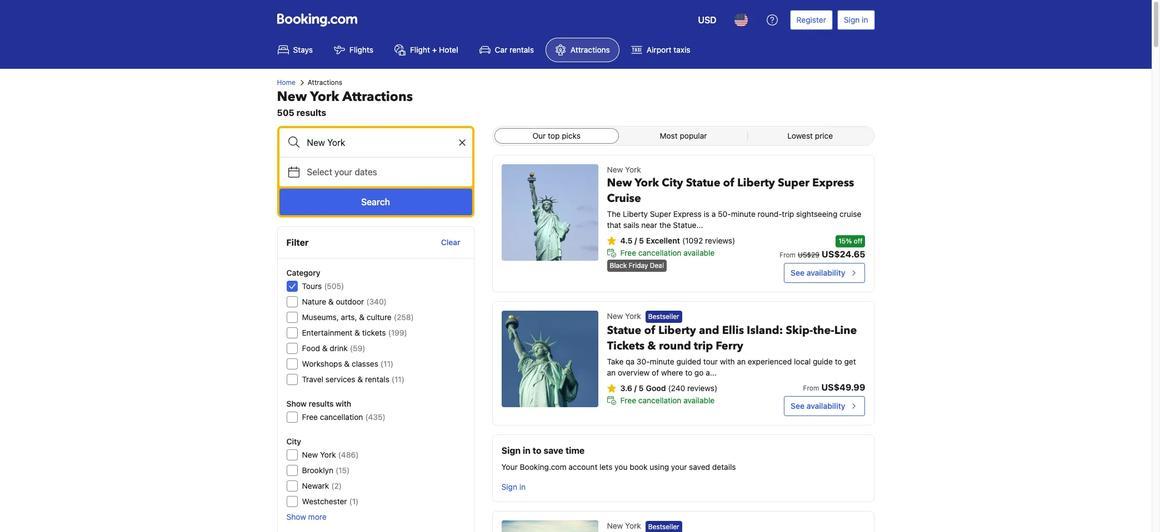 Task type: describe. For each thing, give the bounding box(es) containing it.
(1)
[[349, 497, 359, 507]]

westchester
[[302, 497, 347, 507]]

you
[[615, 463, 628, 472]]

car
[[495, 45, 507, 54]]

5 for the
[[639, 236, 644, 246]]

sails
[[623, 221, 639, 230]]

liberty inside statue of liberty and ellis island: skip-the-line tickets & round trip ferry take qa 30-minute guided tour with an experienced local guide to get an overview of where to go a...
[[658, 324, 696, 339]]

1 vertical spatial rentals
[[365, 375, 389, 385]]

0 horizontal spatial liberty
[[623, 209, 648, 219]]

& down classes
[[358, 375, 363, 385]]

see for liberty
[[791, 268, 805, 278]]

travel services & rentals (11)
[[302, 375, 405, 385]]

1 vertical spatial attractions
[[308, 78, 342, 87]]

experienced
[[748, 357, 792, 367]]

1 vertical spatial with
[[336, 400, 351, 409]]

new york (486)
[[302, 451, 359, 460]]

(240
[[668, 384, 685, 394]]

new york new york city statue of liberty super express cruise the liberty super express is a 50-minute round-trip sightseeing cruise that sails near the statue...
[[607, 165, 861, 230]]

new york attractions 505 results
[[277, 88, 413, 118]]

york inside 'new york attractions 505 results'
[[310, 88, 339, 106]]

/ for the
[[635, 236, 637, 246]]

drink
[[330, 344, 348, 353]]

black friday deal
[[610, 262, 664, 270]]

food
[[302, 344, 320, 353]]

0 vertical spatial rentals
[[510, 45, 534, 54]]

saved
[[689, 463, 710, 472]]

see availability for new york city statue of liberty super express cruise
[[791, 268, 845, 278]]

food & drink (59)
[[302, 344, 365, 353]]

/ for round
[[634, 384, 637, 394]]

0 vertical spatial liberty
[[737, 176, 775, 191]]

good
[[646, 384, 666, 394]]

tour
[[703, 357, 718, 367]]

4.5 / 5 excellent (1092 reviews)
[[620, 236, 735, 246]]

flights
[[349, 45, 373, 54]]

picks
[[562, 131, 581, 141]]

15% off from us$29 us$24.65
[[780, 237, 865, 260]]

1 vertical spatial super
[[650, 209, 671, 219]]

westchester (1)
[[302, 497, 359, 507]]

see for the-
[[791, 402, 805, 411]]

from us$49.99
[[803, 383, 865, 393]]

account
[[569, 463, 598, 472]]

2 bestseller from the top
[[648, 523, 679, 532]]

2 new york from the top
[[607, 522, 641, 531]]

statue inside statue of liberty and ellis island: skip-the-line tickets & round trip ferry take qa 30-minute guided tour with an experienced local guide to get an overview of where to go a...
[[607, 324, 642, 339]]

search
[[361, 197, 390, 207]]

entertainment
[[302, 328, 353, 338]]

brooklyn
[[302, 466, 333, 476]]

reviews) for super
[[705, 236, 735, 246]]

15%
[[839, 237, 852, 246]]

1 horizontal spatial an
[[737, 357, 746, 367]]

(2)
[[331, 482, 342, 491]]

show more
[[286, 513, 327, 522]]

Where are you going? search field
[[279, 128, 472, 157]]

black
[[610, 262, 627, 270]]

show more button
[[286, 512, 327, 523]]

from inside 15% off from us$29 us$24.65
[[780, 251, 796, 260]]

trip inside new york new york city statue of liberty super express cruise the liberty super express is a 50-minute round-trip sightseeing cruise that sails near the statue...
[[782, 209, 794, 219]]

attractions inside 'link'
[[571, 45, 610, 54]]

from inside from us$49.99
[[803, 385, 819, 393]]

us$49.99
[[822, 383, 865, 393]]

5 for round
[[639, 384, 644, 394]]

popular
[[680, 131, 707, 141]]

using
[[650, 463, 669, 472]]

availability for statue of liberty and ellis island: skip-the-line tickets & round trip ferry
[[807, 402, 845, 411]]

select
[[307, 167, 332, 177]]

us$29
[[798, 251, 820, 260]]

your booking.com account lets you book using your saved details
[[502, 463, 736, 472]]

show results with
[[286, 400, 351, 409]]

newark
[[302, 482, 329, 491]]

tours
[[302, 282, 322, 291]]

2 vertical spatial of
[[652, 369, 659, 378]]

0 horizontal spatial sign in link
[[497, 478, 530, 498]]

2 vertical spatial cancellation
[[320, 413, 363, 422]]

outdoor
[[336, 297, 364, 307]]

guided
[[677, 357, 701, 367]]

and
[[699, 324, 719, 339]]

home
[[277, 78, 296, 87]]

select your dates
[[307, 167, 377, 177]]

flights link
[[324, 38, 383, 62]]

round
[[659, 339, 691, 354]]

ellis
[[722, 324, 744, 339]]

cancellation for trip
[[638, 396, 682, 406]]

1 new york from the top
[[607, 312, 641, 321]]

lets
[[600, 463, 613, 472]]

505
[[277, 108, 294, 118]]

cruise
[[840, 209, 861, 219]]

& up the travel services & rentals (11)
[[344, 360, 350, 369]]

our top picks
[[533, 131, 581, 141]]

nature
[[302, 297, 326, 307]]

0 vertical spatial in
[[862, 15, 868, 24]]

where
[[661, 369, 683, 378]]

& down (505)
[[328, 297, 334, 307]]

workshops
[[302, 360, 342, 369]]

airport taxis
[[647, 45, 690, 54]]

new york city statue of liberty super express cruise image
[[502, 164, 598, 261]]

usd button
[[692, 7, 723, 33]]

of inside new york new york city statue of liberty super express cruise the liberty super express is a 50-minute round-trip sightseeing cruise that sails near the statue...
[[723, 176, 735, 191]]

attractions link
[[546, 38, 619, 62]]

time
[[566, 446, 585, 456]]

our
[[533, 131, 546, 141]]

results inside 'new york attractions 505 results'
[[296, 108, 326, 118]]

cancellation for liberty
[[638, 248, 682, 258]]

home link
[[277, 78, 296, 88]]

museums,
[[302, 313, 339, 322]]

show for show results with
[[286, 400, 307, 409]]

statue...
[[673, 221, 703, 230]]

sign for the top sign in link
[[844, 15, 860, 24]]

2 vertical spatial free
[[302, 413, 318, 422]]

most popular
[[660, 131, 707, 141]]

city inside new york new york city statue of liberty super express cruise the liberty super express is a 50-minute round-trip sightseeing cruise that sails near the statue...
[[662, 176, 683, 191]]

tickets
[[607, 339, 645, 354]]

trip inside statue of liberty and ellis island: skip-the-line tickets & round trip ferry take qa 30-minute guided tour with an experienced local guide to get an overview of where to go a...
[[694, 339, 713, 354]]

attractions inside 'new york attractions 505 results'
[[342, 88, 413, 106]]

usd
[[698, 15, 717, 25]]

(59)
[[350, 344, 365, 353]]

0 vertical spatial express
[[812, 176, 854, 191]]

& up (59)
[[355, 328, 360, 338]]

(15)
[[336, 466, 350, 476]]

stays
[[293, 45, 313, 54]]

with inside statue of liberty and ellis island: skip-the-line tickets & round trip ferry take qa 30-minute guided tour with an experienced local guide to get an overview of where to go a...
[[720, 357, 735, 367]]



Task type: vqa. For each thing, say whether or not it's contained in the screenshot.


Task type: locate. For each thing, give the bounding box(es) containing it.
top
[[548, 131, 560, 141]]

1 vertical spatial free cancellation available
[[620, 396, 715, 406]]

show for show more
[[286, 513, 306, 522]]

0 vertical spatial super
[[778, 176, 810, 191]]

free cancellation available down the excellent
[[620, 248, 715, 258]]

1 vertical spatial liberty
[[623, 209, 648, 219]]

2 vertical spatial liberty
[[658, 324, 696, 339]]

available for ferry
[[684, 396, 715, 406]]

0 horizontal spatial your
[[335, 167, 352, 177]]

2 vertical spatial to
[[533, 446, 542, 456]]

to left get
[[835, 357, 842, 367]]

see
[[791, 268, 805, 278], [791, 402, 805, 411]]

flight + hotel link
[[385, 38, 468, 62]]

liberty up the round-
[[737, 176, 775, 191]]

booking.com image
[[277, 13, 357, 27]]

sign up the your
[[502, 446, 521, 456]]

skip-
[[786, 324, 813, 339]]

from left us$29
[[780, 251, 796, 260]]

(1092
[[682, 236, 703, 246]]

0 horizontal spatial an
[[607, 369, 616, 378]]

/ right the 3.6
[[634, 384, 637, 394]]

statue of liberty and ellis island: skip-the-line tickets & round trip ferry image
[[502, 311, 598, 408]]

in right register
[[862, 15, 868, 24]]

& right arts,
[[359, 313, 365, 322]]

express
[[812, 176, 854, 191], [673, 209, 702, 219]]

liberty up sails
[[623, 209, 648, 219]]

free down the 3.6
[[620, 396, 636, 406]]

clear
[[441, 238, 460, 247]]

with up free cancellation (435)
[[336, 400, 351, 409]]

+
[[432, 45, 437, 54]]

0 vertical spatial sign in
[[844, 15, 868, 24]]

hotel
[[439, 45, 458, 54]]

0 vertical spatial with
[[720, 357, 735, 367]]

1 vertical spatial express
[[673, 209, 702, 219]]

super up the
[[650, 209, 671, 219]]

0 vertical spatial cancellation
[[638, 248, 682, 258]]

island:
[[747, 324, 783, 339]]

statue inside new york new york city statue of liberty super express cruise the liberty super express is a 50-minute round-trip sightseeing cruise that sails near the statue...
[[686, 176, 720, 191]]

1 vertical spatial an
[[607, 369, 616, 378]]

1 vertical spatial see availability
[[791, 402, 845, 411]]

2 show from the top
[[286, 513, 306, 522]]

0 vertical spatial /
[[635, 236, 637, 246]]

0 vertical spatial (11)
[[381, 360, 393, 369]]

car rentals
[[495, 45, 534, 54]]

free down 4.5
[[620, 248, 636, 258]]

1 vertical spatial from
[[803, 385, 819, 393]]

1 vertical spatial availability
[[807, 402, 845, 411]]

the-
[[813, 324, 835, 339]]

0 vertical spatial availability
[[807, 268, 845, 278]]

nature & outdoor (340)
[[302, 297, 387, 307]]

that
[[607, 221, 621, 230]]

results down travel
[[309, 400, 334, 409]]

1 horizontal spatial your
[[671, 463, 687, 472]]

services
[[326, 375, 355, 385]]

(258)
[[394, 313, 414, 322]]

1 vertical spatial available
[[684, 396, 715, 406]]

entertainment & tickets (199)
[[302, 328, 407, 338]]

60 min sightseeing cruise on a yacht to view the statue of liberty image
[[502, 521, 598, 533]]

free for round
[[620, 396, 636, 406]]

with down "ferry"
[[720, 357, 735, 367]]

reviews) down 50-
[[705, 236, 735, 246]]

is
[[704, 209, 710, 219]]

an
[[737, 357, 746, 367], [607, 369, 616, 378]]

reviews) for ferry
[[687, 384, 718, 394]]

2 free cancellation available from the top
[[620, 396, 715, 406]]

availability down us$29
[[807, 268, 845, 278]]

save
[[544, 446, 563, 456]]

1 vertical spatial reviews)
[[687, 384, 718, 394]]

rentals down classes
[[365, 375, 389, 385]]

(435)
[[365, 413, 386, 422]]

1 vertical spatial show
[[286, 513, 306, 522]]

sign in link down the your
[[497, 478, 530, 498]]

take
[[607, 357, 624, 367]]

1 horizontal spatial trip
[[782, 209, 794, 219]]

your right 'using'
[[671, 463, 687, 472]]

car rentals link
[[470, 38, 543, 62]]

guide
[[813, 357, 833, 367]]

0 horizontal spatial city
[[286, 437, 301, 447]]

sign in down the your
[[502, 483, 526, 493]]

flight
[[410, 45, 430, 54]]

in down booking.com
[[519, 483, 526, 493]]

show inside button
[[286, 513, 306, 522]]

cancellation
[[638, 248, 682, 258], [638, 396, 682, 406], [320, 413, 363, 422]]

minute left the round-
[[731, 209, 756, 219]]

tours (505)
[[302, 282, 344, 291]]

classes
[[352, 360, 378, 369]]

see down us$29
[[791, 268, 805, 278]]

express up sightseeing
[[812, 176, 854, 191]]

rentals
[[510, 45, 534, 54], [365, 375, 389, 385]]

free cancellation available for trip
[[620, 396, 715, 406]]

free down show results with
[[302, 413, 318, 422]]

register
[[797, 15, 826, 24]]

0 vertical spatial minute
[[731, 209, 756, 219]]

0 horizontal spatial to
[[533, 446, 542, 456]]

1 vertical spatial results
[[309, 400, 334, 409]]

minute up where in the right of the page
[[650, 357, 674, 367]]

new
[[277, 88, 307, 106], [607, 165, 623, 174], [607, 176, 632, 191], [607, 312, 623, 321], [302, 451, 318, 460], [607, 522, 623, 531]]

tickets
[[362, 328, 386, 338]]

sign in link right 'register' 'link'
[[837, 10, 875, 30]]

1 vertical spatial of
[[644, 324, 656, 339]]

0 vertical spatial free cancellation available
[[620, 248, 715, 258]]

1 vertical spatial sign
[[502, 446, 521, 456]]

1 vertical spatial free
[[620, 396, 636, 406]]

1 vertical spatial statue
[[607, 324, 642, 339]]

minute inside statue of liberty and ellis island: skip-the-line tickets & round trip ferry take qa 30-minute guided tour with an experienced local guide to get an overview of where to go a...
[[650, 357, 674, 367]]

1 vertical spatial your
[[671, 463, 687, 472]]

new inside 'new york attractions 505 results'
[[277, 88, 307, 106]]

local
[[794, 357, 811, 367]]

of up tickets
[[644, 324, 656, 339]]

1 horizontal spatial rentals
[[510, 45, 534, 54]]

/ right 4.5
[[635, 236, 637, 246]]

& left drink
[[322, 344, 328, 353]]

2 horizontal spatial to
[[835, 357, 842, 367]]

1 available from the top
[[684, 248, 715, 258]]

more
[[308, 513, 327, 522]]

0 vertical spatial free
[[620, 248, 636, 258]]

1 vertical spatial bestseller
[[648, 523, 679, 532]]

go
[[695, 369, 704, 378]]

sign down the your
[[502, 483, 517, 493]]

us$24.65
[[822, 249, 865, 260]]

flight + hotel
[[410, 45, 458, 54]]

2 see from the top
[[791, 402, 805, 411]]

city
[[662, 176, 683, 191], [286, 437, 301, 447]]

0 vertical spatial bestseller
[[648, 313, 679, 321]]

category
[[286, 268, 320, 278]]

1 horizontal spatial from
[[803, 385, 819, 393]]

availability for new york city statue of liberty super express cruise
[[807, 268, 845, 278]]

city up the
[[662, 176, 683, 191]]

1 horizontal spatial statue
[[686, 176, 720, 191]]

0 horizontal spatial super
[[650, 209, 671, 219]]

sign right register
[[844, 15, 860, 24]]

1 see from the top
[[791, 268, 805, 278]]

excellent
[[646, 236, 680, 246]]

1 vertical spatial cancellation
[[638, 396, 682, 406]]

0 vertical spatial see
[[791, 268, 805, 278]]

trip
[[782, 209, 794, 219], [694, 339, 713, 354]]

2 vertical spatial sign
[[502, 483, 517, 493]]

0 horizontal spatial minute
[[650, 357, 674, 367]]

1 vertical spatial 5
[[639, 384, 644, 394]]

1 see availability from the top
[[791, 268, 845, 278]]

to left go
[[685, 369, 692, 378]]

0 vertical spatial attractions
[[571, 45, 610, 54]]

availability down from us$49.99
[[807, 402, 845, 411]]

in up booking.com
[[523, 446, 531, 456]]

1 vertical spatial minute
[[650, 357, 674, 367]]

airport
[[647, 45, 672, 54]]

cancellation down show results with
[[320, 413, 363, 422]]

ferry
[[716, 339, 743, 354]]

filter
[[286, 238, 309, 248]]

see availability for statue of liberty and ellis island: skip-the-line tickets & round trip ferry
[[791, 402, 845, 411]]

1 vertical spatial sign in
[[502, 483, 526, 493]]

/
[[635, 236, 637, 246], [634, 384, 637, 394]]

round-
[[758, 209, 782, 219]]

lowest price
[[788, 131, 833, 141]]

reviews) down go
[[687, 384, 718, 394]]

1 vertical spatial city
[[286, 437, 301, 447]]

york
[[310, 88, 339, 106], [625, 165, 641, 174], [635, 176, 659, 191], [625, 312, 641, 321], [320, 451, 336, 460], [625, 522, 641, 531]]

free cancellation available for liberty
[[620, 248, 715, 258]]

0 vertical spatial 5
[[639, 236, 644, 246]]

1 vertical spatial sign in link
[[497, 478, 530, 498]]

1 horizontal spatial minute
[[731, 209, 756, 219]]

arts,
[[341, 313, 357, 322]]

2 5 from the top
[[639, 384, 644, 394]]

1 horizontal spatial sign in
[[844, 15, 868, 24]]

stays link
[[268, 38, 322, 62]]

trip down and
[[694, 339, 713, 354]]

1 horizontal spatial liberty
[[658, 324, 696, 339]]

in
[[862, 15, 868, 24], [523, 446, 531, 456], [519, 483, 526, 493]]

(11) right classes
[[381, 360, 393, 369]]

free cancellation available
[[620, 248, 715, 258], [620, 396, 715, 406]]

0 vertical spatial sign
[[844, 15, 860, 24]]

1 vertical spatial /
[[634, 384, 637, 394]]

available down (1092
[[684, 248, 715, 258]]

city down show results with
[[286, 437, 301, 447]]

2 see availability from the top
[[791, 402, 845, 411]]

statue up the is
[[686, 176, 720, 191]]

1 bestseller from the top
[[648, 313, 679, 321]]

(199)
[[388, 328, 407, 338]]

5
[[639, 236, 644, 246], [639, 384, 644, 394]]

0 horizontal spatial from
[[780, 251, 796, 260]]

an down "ferry"
[[737, 357, 746, 367]]

5 right 4.5
[[639, 236, 644, 246]]

0 horizontal spatial express
[[673, 209, 702, 219]]

0 vertical spatial available
[[684, 248, 715, 258]]

1 vertical spatial in
[[523, 446, 531, 456]]

get
[[844, 357, 856, 367]]

near
[[641, 221, 657, 230]]

0 horizontal spatial sign in
[[502, 483, 526, 493]]

3.6
[[620, 384, 632, 394]]

free cancellation (435)
[[302, 413, 386, 422]]

your left dates at the left top of page
[[335, 167, 352, 177]]

cancellation down the excellent
[[638, 248, 682, 258]]

sightseeing
[[796, 209, 838, 219]]

0 vertical spatial trip
[[782, 209, 794, 219]]

(11) down (199)
[[392, 375, 405, 385]]

2 vertical spatial in
[[519, 483, 526, 493]]

0 vertical spatial from
[[780, 251, 796, 260]]

1 vertical spatial see
[[791, 402, 805, 411]]

0 vertical spatial of
[[723, 176, 735, 191]]

lowest
[[788, 131, 813, 141]]

liberty up round
[[658, 324, 696, 339]]

free for the
[[620, 248, 636, 258]]

workshops & classes (11)
[[302, 360, 393, 369]]

express up statue...
[[673, 209, 702, 219]]

1 vertical spatial trip
[[694, 339, 713, 354]]

rentals right car
[[510, 45, 534, 54]]

of up 50-
[[723, 176, 735, 191]]

available
[[684, 248, 715, 258], [684, 396, 715, 406]]

1 horizontal spatial sign in link
[[837, 10, 875, 30]]

(486)
[[338, 451, 359, 460]]

trip left sightseeing
[[782, 209, 794, 219]]

an down take
[[607, 369, 616, 378]]

1 horizontal spatial to
[[685, 369, 692, 378]]

overview
[[618, 369, 650, 378]]

sign in to save time
[[502, 446, 585, 456]]

1 5 from the top
[[639, 236, 644, 246]]

& up 30-
[[648, 339, 656, 354]]

see down from us$49.99
[[791, 402, 805, 411]]

0 vertical spatial an
[[737, 357, 746, 367]]

cancellation down good
[[638, 396, 682, 406]]

0 vertical spatial results
[[296, 108, 326, 118]]

super up sightseeing
[[778, 176, 810, 191]]

your
[[502, 463, 518, 472]]

statue up tickets
[[607, 324, 642, 339]]

0 horizontal spatial attractions
[[308, 78, 342, 87]]

sign in right register
[[844, 15, 868, 24]]

0 vertical spatial statue
[[686, 176, 720, 191]]

1 horizontal spatial city
[[662, 176, 683, 191]]

3.6 / 5 good (240 reviews)
[[620, 384, 718, 394]]

from down 'local'
[[803, 385, 819, 393]]

(505)
[[324, 282, 344, 291]]

2 horizontal spatial attractions
[[571, 45, 610, 54]]

5 left good
[[639, 384, 644, 394]]

0 vertical spatial sign in link
[[837, 10, 875, 30]]

2 available from the top
[[684, 396, 715, 406]]

available down the (240
[[684, 396, 715, 406]]

1 vertical spatial (11)
[[392, 375, 405, 385]]

minute inside new york new york city statue of liberty super express cruise the liberty super express is a 50-minute round-trip sightseeing cruise that sails near the statue...
[[731, 209, 756, 219]]

0 horizontal spatial with
[[336, 400, 351, 409]]

1 free cancellation available from the top
[[620, 248, 715, 258]]

show down travel
[[286, 400, 307, 409]]

dates
[[355, 167, 377, 177]]

to left save
[[533, 446, 542, 456]]

1 availability from the top
[[807, 268, 845, 278]]

2 availability from the top
[[807, 402, 845, 411]]

1 vertical spatial new york
[[607, 522, 641, 531]]

free cancellation available down the 3.6 / 5 good (240 reviews)
[[620, 396, 715, 406]]

sign for the leftmost sign in link
[[502, 483, 517, 493]]

0 vertical spatial new york
[[607, 312, 641, 321]]

line
[[835, 324, 857, 339]]

& inside statue of liberty and ellis island: skip-the-line tickets & round trip ferry take qa 30-minute guided tour with an experienced local guide to get an overview of where to go a...
[[648, 339, 656, 354]]

0 horizontal spatial rentals
[[365, 375, 389, 385]]

1 horizontal spatial super
[[778, 176, 810, 191]]

0 vertical spatial see availability
[[791, 268, 845, 278]]

0 horizontal spatial trip
[[694, 339, 713, 354]]

1 horizontal spatial express
[[812, 176, 854, 191]]

0 vertical spatial show
[[286, 400, 307, 409]]

of up good
[[652, 369, 659, 378]]

newark (2)
[[302, 482, 342, 491]]

2 vertical spatial attractions
[[342, 88, 413, 106]]

0 vertical spatial reviews)
[[705, 236, 735, 246]]

available for super
[[684, 248, 715, 258]]

see availability down us$29
[[791, 268, 845, 278]]

minute
[[731, 209, 756, 219], [650, 357, 674, 367]]

results right 505
[[296, 108, 326, 118]]

see availability down from us$49.99
[[791, 402, 845, 411]]

1 show from the top
[[286, 400, 307, 409]]

show left more
[[286, 513, 306, 522]]

show
[[286, 400, 307, 409], [286, 513, 306, 522]]

0 vertical spatial city
[[662, 176, 683, 191]]



